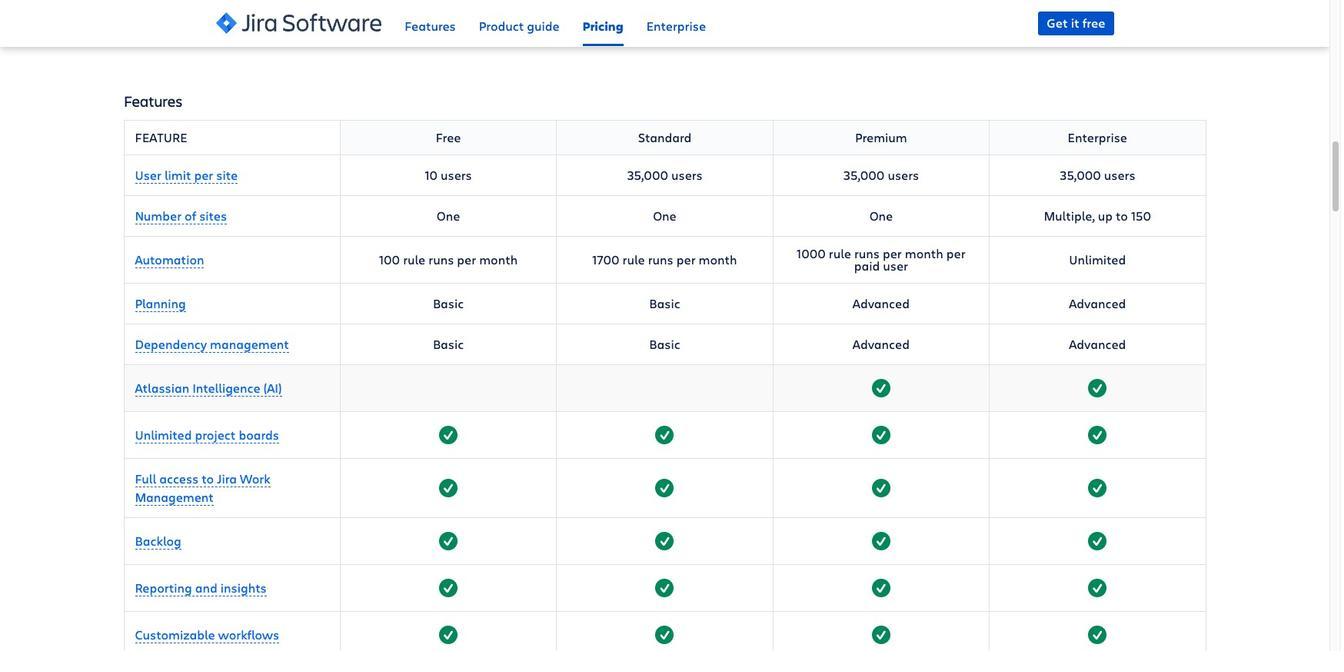 Task type: describe. For each thing, give the bounding box(es) containing it.
1 vertical spatial features
[[124, 91, 182, 112]]

product guide
[[479, 18, 560, 34]]

dependency management
[[135, 336, 289, 353]]

2 35,000 users from the left
[[844, 167, 919, 183]]

150
[[1132, 208, 1152, 224]]

compare
[[591, 23, 667, 47]]

and
[[195, 580, 218, 596]]

10
[[425, 167, 438, 183]]

reporting and insights
[[135, 580, 267, 596]]

of
[[185, 208, 196, 224]]

month for 1000 rule runs per month per paid user
[[905, 246, 944, 262]]

3 users from the left
[[888, 167, 919, 183]]

unlimited for unlimited project boards
[[135, 427, 192, 443]]

compare features
[[591, 23, 739, 47]]

3 one from the left
[[870, 208, 893, 224]]

paid
[[855, 258, 880, 274]]

1 horizontal spatial features
[[405, 18, 456, 34]]

1700
[[593, 252, 620, 268]]

get it free link
[[1039, 12, 1114, 35]]

3 35,000 from the left
[[1060, 167, 1102, 183]]

user
[[883, 258, 909, 274]]

access
[[159, 471, 199, 487]]

full
[[135, 471, 156, 487]]

1700 rule runs per month
[[593, 252, 737, 268]]

product guide link
[[479, 0, 560, 46]]

free
[[1083, 15, 1106, 32]]

intelligence
[[193, 380, 260, 396]]

1 users from the left
[[441, 167, 472, 183]]

free
[[436, 130, 461, 146]]

2 35,000 from the left
[[844, 167, 885, 183]]

100 rule runs per month
[[379, 252, 518, 268]]

full access to jira work management
[[135, 471, 271, 506]]

per for 1000 rule runs per month per paid user
[[883, 246, 902, 262]]

management
[[135, 490, 214, 506]]

reporting
[[135, 580, 192, 596]]

atlassian
[[135, 380, 189, 396]]

1 one from the left
[[437, 208, 460, 224]]

1 35,000 users from the left
[[627, 167, 703, 183]]

month for 100 rule runs per month
[[479, 252, 518, 268]]

multiple,
[[1044, 208, 1095, 224]]

feature
[[135, 130, 187, 146]]

unlimited for unlimited
[[1070, 252, 1126, 268]]

standard
[[638, 130, 692, 146]]

rule for 1700
[[623, 252, 645, 268]]

customizable workflows
[[135, 627, 279, 643]]

features link
[[405, 0, 456, 46]]

insights
[[221, 580, 267, 596]]

get
[[1047, 15, 1068, 32]]

product
[[479, 18, 524, 34]]

jira
[[217, 471, 237, 487]]

get it free
[[1047, 15, 1106, 32]]

site
[[216, 167, 238, 183]]

features
[[670, 23, 739, 47]]

1000
[[797, 246, 826, 262]]

work
[[240, 471, 271, 487]]



Task type: locate. For each thing, give the bounding box(es) containing it.
customizable
[[135, 627, 215, 643]]

0 vertical spatial features
[[405, 18, 456, 34]]

features left product
[[405, 18, 456, 34]]

35,000 down standard
[[627, 167, 669, 183]]

0 horizontal spatial runs
[[429, 252, 454, 268]]

users right 10
[[441, 167, 472, 183]]

month inside '1000 rule runs per month per paid user'
[[905, 246, 944, 262]]

1 vertical spatial unlimited
[[135, 427, 192, 443]]

100
[[379, 252, 400, 268]]

runs for 1000
[[855, 246, 880, 262]]

users down premium
[[888, 167, 919, 183]]

35,000
[[627, 167, 669, 183], [844, 167, 885, 183], [1060, 167, 1102, 183]]

2 horizontal spatial rule
[[829, 246, 852, 262]]

one up 1700 rule runs per month
[[653, 208, 677, 224]]

one down 10 users
[[437, 208, 460, 224]]

35,000 users up "multiple, up to 150" on the top right
[[1060, 167, 1136, 183]]

atlassian intelligence (ai)
[[135, 380, 282, 396]]

enterprise link
[[647, 0, 706, 46]]

user limit per site
[[135, 167, 238, 183]]

month
[[905, 246, 944, 262], [479, 252, 518, 268], [699, 252, 737, 268]]

runs for 100
[[429, 252, 454, 268]]

3 35,000 users from the left
[[1060, 167, 1136, 183]]

unlimited project boards
[[135, 427, 279, 443]]

1 horizontal spatial rule
[[623, 252, 645, 268]]

rule for 1000
[[829, 246, 852, 262]]

2 horizontal spatial one
[[870, 208, 893, 224]]

to right up
[[1116, 208, 1129, 224]]

0 horizontal spatial unlimited
[[135, 427, 192, 443]]

users up up
[[1105, 167, 1136, 183]]

2 horizontal spatial month
[[905, 246, 944, 262]]

to left the jira
[[202, 471, 214, 487]]

2 one from the left
[[653, 208, 677, 224]]

0 horizontal spatial month
[[479, 252, 518, 268]]

runs right "1700"
[[648, 252, 674, 268]]

runs right 100
[[429, 252, 454, 268]]

unlimited down "multiple, up to 150" on the top right
[[1070, 252, 1126, 268]]

0 vertical spatial to
[[1116, 208, 1129, 224]]

1 horizontal spatial one
[[653, 208, 677, 224]]

per for 1700 rule runs per month
[[677, 252, 696, 268]]

dependency
[[135, 336, 207, 353]]

1 vertical spatial enterprise
[[1068, 130, 1128, 146]]

2 users from the left
[[672, 167, 703, 183]]

basic
[[433, 296, 464, 312], [650, 296, 681, 312], [433, 336, 464, 353], [650, 336, 681, 353]]

one
[[437, 208, 460, 224], [653, 208, 677, 224], [870, 208, 893, 224]]

rule right 1000
[[829, 246, 852, 262]]

35,000 down premium
[[844, 167, 885, 183]]

runs left "user"
[[855, 246, 880, 262]]

2 horizontal spatial 35,000 users
[[1060, 167, 1136, 183]]

month for 1700 rule runs per month
[[699, 252, 737, 268]]

pricing
[[583, 18, 624, 35]]

management
[[210, 336, 289, 353]]

users
[[441, 167, 472, 183], [672, 167, 703, 183], [888, 167, 919, 183], [1105, 167, 1136, 183]]

multiple, up to 150
[[1044, 208, 1152, 224]]

✓
[[876, 380, 887, 397], [1093, 380, 1103, 397], [443, 427, 454, 444], [660, 427, 671, 444], [876, 427, 887, 444], [1093, 427, 1103, 444], [443, 480, 454, 497], [660, 480, 671, 497], [876, 480, 887, 497], [1093, 480, 1103, 497], [443, 533, 454, 550], [660, 533, 671, 550], [876, 533, 887, 550], [1093, 533, 1103, 550], [443, 580, 454, 597], [660, 580, 671, 597], [876, 580, 887, 597], [1093, 580, 1103, 597], [443, 627, 454, 644], [660, 627, 671, 644], [876, 627, 887, 644], [1093, 627, 1103, 644]]

to inside the full access to jira work management
[[202, 471, 214, 487]]

to for access
[[202, 471, 214, 487]]

rule right 100
[[403, 252, 426, 268]]

per for 100 rule runs per month
[[457, 252, 476, 268]]

backlog
[[135, 533, 181, 550]]

limit
[[165, 167, 191, 183]]

up
[[1098, 208, 1113, 224]]

features
[[405, 18, 456, 34], [124, 91, 182, 112]]

users down standard
[[672, 167, 703, 183]]

0 horizontal spatial to
[[202, 471, 214, 487]]

0 horizontal spatial enterprise
[[647, 18, 706, 34]]

number of sites
[[135, 208, 227, 224]]

project
[[195, 427, 236, 443]]

1 horizontal spatial 35,000
[[844, 167, 885, 183]]

2 horizontal spatial runs
[[855, 246, 880, 262]]

(ai)
[[264, 380, 282, 396]]

pricing link
[[583, 0, 624, 46]]

guide
[[527, 18, 560, 34]]

advanced
[[853, 296, 910, 312], [1070, 296, 1127, 312], [853, 336, 910, 353], [1070, 336, 1127, 353]]

1 horizontal spatial to
[[1116, 208, 1129, 224]]

to
[[1116, 208, 1129, 224], [202, 471, 214, 487]]

rule right "1700"
[[623, 252, 645, 268]]

0 horizontal spatial features
[[124, 91, 182, 112]]

rule
[[829, 246, 852, 262], [403, 252, 426, 268], [623, 252, 645, 268]]

runs
[[855, 246, 880, 262], [429, 252, 454, 268], [648, 252, 674, 268]]

features up feature
[[124, 91, 182, 112]]

enterprise
[[647, 18, 706, 34], [1068, 130, 1128, 146]]

1 horizontal spatial unlimited
[[1070, 252, 1126, 268]]

1000 rule runs per month per paid user
[[797, 246, 966, 274]]

0 vertical spatial enterprise
[[647, 18, 706, 34]]

35,000 users down premium
[[844, 167, 919, 183]]

0 vertical spatial unlimited
[[1070, 252, 1126, 268]]

1 35,000 from the left
[[627, 167, 669, 183]]

1 horizontal spatial 35,000 users
[[844, 167, 919, 183]]

runs for 1700
[[648, 252, 674, 268]]

sites
[[199, 208, 227, 224]]

runs inside '1000 rule runs per month per paid user'
[[855, 246, 880, 262]]

2 horizontal spatial 35,000
[[1060, 167, 1102, 183]]

one up '1000 rule runs per month per paid user'
[[870, 208, 893, 224]]

planning
[[135, 296, 186, 312]]

unlimited
[[1070, 252, 1126, 268], [135, 427, 192, 443]]

premium
[[855, 130, 908, 146]]

1 vertical spatial to
[[202, 471, 214, 487]]

35,000 up multiple,
[[1060, 167, 1102, 183]]

boards
[[239, 427, 279, 443]]

35,000 users
[[627, 167, 703, 183], [844, 167, 919, 183], [1060, 167, 1136, 183]]

user
[[135, 167, 161, 183]]

per
[[194, 167, 213, 183], [883, 246, 902, 262], [947, 246, 966, 262], [457, 252, 476, 268], [677, 252, 696, 268]]

1 horizontal spatial enterprise
[[1068, 130, 1128, 146]]

0 horizontal spatial 35,000
[[627, 167, 669, 183]]

automation
[[135, 252, 204, 268]]

35,000 users down standard
[[627, 167, 703, 183]]

it
[[1071, 15, 1080, 32]]

0 horizontal spatial rule
[[403, 252, 426, 268]]

1 horizontal spatial runs
[[648, 252, 674, 268]]

rule inside '1000 rule runs per month per paid user'
[[829, 246, 852, 262]]

to for up
[[1116, 208, 1129, 224]]

workflows
[[218, 627, 279, 643]]

1 horizontal spatial month
[[699, 252, 737, 268]]

rule for 100
[[403, 252, 426, 268]]

0 horizontal spatial one
[[437, 208, 460, 224]]

unlimited up access
[[135, 427, 192, 443]]

0 horizontal spatial 35,000 users
[[627, 167, 703, 183]]

10 users
[[425, 167, 472, 183]]

4 users from the left
[[1105, 167, 1136, 183]]

number
[[135, 208, 182, 224]]



Task type: vqa. For each thing, say whether or not it's contained in the screenshot.
'How' corresponding to rightmost HOW WE STORE AND SECURE INFORMATION WE COLLECT LINK
no



